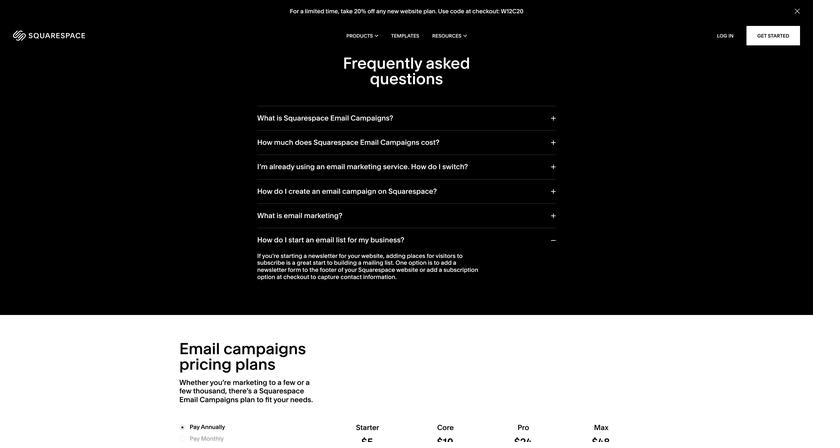 Task type: locate. For each thing, give the bounding box(es) containing it.
1 vertical spatial start
[[313, 260, 326, 267]]

fit
[[265, 396, 272, 405]]

i up starting at the left bottom
[[285, 236, 287, 245]]

do left create
[[274, 187, 283, 196]]

0 horizontal spatial at
[[277, 274, 282, 281]]

campaigns?
[[351, 114, 393, 123]]

your down the my
[[348, 253, 360, 260]]

you're inside if you're starting a newsletter for your website, adding places for visitors to subscribe is a great start to building a mailing list. one option is to add a newsletter form to the footer of your squarespace website or add a subscription option at checkout to capture contact information.
[[262, 253, 279, 260]]

code
[[450, 8, 464, 15]]

0 horizontal spatial you're
[[210, 379, 231, 388]]

0 horizontal spatial or
[[297, 379, 304, 388]]

2 what from the top
[[257, 212, 275, 220]]

at
[[466, 8, 471, 15], [277, 274, 282, 281]]

how up if
[[257, 236, 272, 245]]

plan
[[240, 396, 255, 405]]

frequently asked questions
[[343, 53, 470, 88]]

an
[[317, 163, 325, 172], [312, 187, 320, 196], [306, 236, 314, 245]]

for up of
[[339, 253, 347, 260]]

1 horizontal spatial you're
[[262, 253, 279, 260]]

0 horizontal spatial start
[[289, 236, 304, 245]]

how down i'm on the left top of the page
[[257, 187, 272, 196]]

pro
[[518, 424, 529, 433]]

you're for if
[[262, 253, 279, 260]]

marketing up campaign
[[347, 163, 381, 172]]

do
[[428, 163, 437, 172], [274, 187, 283, 196], [274, 236, 283, 245]]

i
[[439, 163, 441, 172], [285, 187, 287, 196], [285, 236, 287, 245]]

at right code
[[466, 8, 471, 15]]

for
[[348, 236, 357, 245], [339, 253, 347, 260], [427, 253, 434, 260]]

email left the list
[[316, 236, 334, 245]]

for right places
[[427, 253, 434, 260]]

website
[[400, 8, 422, 15], [396, 267, 418, 274]]

list
[[336, 236, 346, 245]]

start
[[289, 236, 304, 245], [313, 260, 326, 267]]

for a limited time, take 20% off any new website plan. use code at checkout: w12c20
[[290, 8, 523, 15]]

campaigns up 'pay annually' button
[[200, 396, 239, 405]]

0 vertical spatial you're
[[262, 253, 279, 260]]

newsletter up 'footer'
[[308, 253, 338, 260]]

an up great
[[306, 236, 314, 245]]

what is squarespace email campaigns?
[[257, 114, 393, 123]]

1 horizontal spatial newsletter
[[308, 253, 338, 260]]

newsletter down if
[[257, 267, 287, 274]]

2 vertical spatial your
[[274, 396, 289, 405]]

option
[[409, 260, 427, 267], [257, 274, 275, 281]]

templates
[[391, 33, 419, 39]]

marketing
[[347, 163, 381, 172], [233, 379, 267, 388]]

checkout:
[[472, 8, 500, 15]]

whether
[[179, 379, 208, 388]]

website right new
[[400, 8, 422, 15]]

1 horizontal spatial option
[[409, 260, 427, 267]]

campaigns up service.
[[381, 138, 419, 147]]

an right using
[[317, 163, 325, 172]]

i for how do i start an email list for my business?
[[285, 236, 287, 245]]

frequently
[[343, 53, 422, 73]]

to left capture
[[311, 274, 316, 281]]

resources
[[432, 33, 462, 39]]

email inside whether you're marketing to a few or a few thousand, there's a squarespace email campaigns plan to fit your needs.
[[179, 396, 198, 405]]

0 horizontal spatial campaigns
[[200, 396, 239, 405]]

how left much
[[257, 138, 272, 147]]

website down places
[[396, 267, 418, 274]]

1 vertical spatial an
[[312, 187, 320, 196]]

1 horizontal spatial add
[[441, 260, 452, 267]]

adding
[[386, 253, 406, 260]]

squarespace inside whether you're marketing to a few or a few thousand, there's a squarespace email campaigns plan to fit your needs.
[[259, 387, 304, 396]]

at inside if you're starting a newsletter for your website, adding places for visitors to subscribe is a great start to building a mailing list. one option is to add a newsletter form to the footer of your squarespace website or add a subscription option at checkout to capture contact information.
[[277, 274, 282, 281]]

0 vertical spatial what
[[257, 114, 275, 123]]

marketing up plan
[[233, 379, 267, 388]]

i left create
[[285, 187, 287, 196]]

start up starting at the left bottom
[[289, 236, 304, 245]]

an right create
[[312, 187, 320, 196]]

an for create
[[312, 187, 320, 196]]

squarespace?
[[388, 187, 437, 196]]

1 vertical spatial option
[[257, 274, 275, 281]]

marketing inside whether you're marketing to a few or a few thousand, there's a squarespace email campaigns plan to fit your needs.
[[233, 379, 267, 388]]

1 vertical spatial you're
[[210, 379, 231, 388]]

pricing
[[179, 355, 232, 374]]

few left thousand, on the bottom of page
[[179, 387, 191, 396]]

1 horizontal spatial marketing
[[347, 163, 381, 172]]

time,
[[325, 8, 339, 15]]

in
[[729, 33, 734, 39]]

option right the one
[[409, 260, 427, 267]]

start inside if you're starting a newsletter for your website, adding places for visitors to subscribe is a great start to building a mailing list. one option is to add a newsletter form to the footer of your squarespace website or add a subscription option at checkout to capture contact information.
[[313, 260, 326, 267]]

0 horizontal spatial option
[[257, 274, 275, 281]]

1 vertical spatial at
[[277, 274, 282, 281]]

do up starting at the left bottom
[[274, 236, 283, 245]]

1 horizontal spatial start
[[313, 260, 326, 267]]

cost?
[[421, 138, 440, 147]]

add down the visitors
[[427, 267, 438, 274]]

i left the switch?
[[439, 163, 441, 172]]

how for how do i start an email list for my business?
[[257, 236, 272, 245]]

i'm already using an email marketing service. how do i switch?
[[257, 163, 468, 172]]

annually
[[201, 424, 225, 431]]

to up 'fit'
[[269, 379, 276, 388]]

website,
[[361, 253, 385, 260]]

campaign
[[342, 187, 376, 196]]

how
[[257, 138, 272, 147], [411, 163, 426, 172], [257, 187, 272, 196], [257, 236, 272, 245]]

your right 'fit'
[[274, 396, 289, 405]]

any
[[376, 8, 386, 15]]

how do i start an email list for my business?
[[257, 236, 404, 245]]

the
[[309, 267, 319, 274]]

is
[[277, 114, 282, 123], [277, 212, 282, 220], [286, 260, 291, 267], [428, 260, 433, 267]]

or inside if you're starting a newsletter for your website, adding places for visitors to subscribe is a great start to building a mailing list. one option is to add a newsletter form to the footer of your squarespace website or add a subscription option at checkout to capture contact information.
[[420, 267, 425, 274]]

0 vertical spatial your
[[348, 253, 360, 260]]

0 horizontal spatial few
[[179, 387, 191, 396]]

places
[[407, 253, 425, 260]]

option down subscribe
[[257, 274, 275, 281]]

1 vertical spatial marketing
[[233, 379, 267, 388]]

take
[[341, 8, 353, 15]]

your right of
[[345, 267, 357, 274]]

what
[[257, 114, 275, 123], [257, 212, 275, 220]]

2 vertical spatial do
[[274, 236, 283, 245]]

what is email marketing?
[[257, 212, 342, 220]]

0 vertical spatial an
[[317, 163, 325, 172]]

campaigns
[[381, 138, 419, 147], [200, 396, 239, 405]]

1 vertical spatial newsletter
[[257, 267, 287, 274]]

contact
[[341, 274, 362, 281]]

few
[[283, 379, 295, 388], [179, 387, 191, 396]]

for right the list
[[348, 236, 357, 245]]

1 horizontal spatial or
[[420, 267, 425, 274]]

1 horizontal spatial for
[[348, 236, 357, 245]]

or down places
[[420, 267, 425, 274]]

how right service.
[[411, 163, 426, 172]]

1 vertical spatial website
[[396, 267, 418, 274]]

campaigns inside whether you're marketing to a few or a few thousand, there's a squarespace email campaigns plan to fit your needs.
[[200, 396, 239, 405]]

few up needs.
[[283, 379, 295, 388]]

footer
[[320, 267, 337, 274]]

or up needs.
[[297, 379, 304, 388]]

you're right if
[[262, 253, 279, 260]]

asked
[[426, 53, 470, 73]]

0 vertical spatial or
[[420, 267, 425, 274]]

1 vertical spatial do
[[274, 187, 283, 196]]

2 vertical spatial i
[[285, 236, 287, 245]]

add right places
[[441, 260, 452, 267]]

great
[[297, 260, 312, 267]]

1 horizontal spatial campaigns
[[381, 138, 419, 147]]

what for what is email marketing?
[[257, 212, 275, 220]]

start right great
[[313, 260, 326, 267]]

1 vertical spatial what
[[257, 212, 275, 220]]

0 horizontal spatial marketing
[[233, 379, 267, 388]]

add
[[441, 260, 452, 267], [427, 267, 438, 274]]

thousand,
[[193, 387, 227, 396]]

1 vertical spatial or
[[297, 379, 304, 388]]

squarespace logo image
[[13, 31, 85, 41]]

1 vertical spatial i
[[285, 187, 287, 196]]

0 vertical spatial marketing
[[347, 163, 381, 172]]

already
[[269, 163, 295, 172]]

squarespace
[[284, 114, 329, 123], [314, 138, 359, 147], [358, 267, 395, 274], [259, 387, 304, 396]]

your
[[348, 253, 360, 260], [345, 267, 357, 274], [274, 396, 289, 405]]

1 what from the top
[[257, 114, 275, 123]]

to right places
[[434, 260, 440, 267]]

resources button
[[432, 23, 467, 49]]

you're down pricing in the left bottom of the page
[[210, 379, 231, 388]]

core
[[437, 424, 454, 433]]

0 vertical spatial start
[[289, 236, 304, 245]]

a
[[300, 8, 304, 15], [304, 253, 307, 260], [292, 260, 295, 267], [358, 260, 362, 267], [453, 260, 456, 267], [439, 267, 442, 274], [278, 379, 282, 388], [306, 379, 310, 388], [254, 387, 258, 396]]

what for what is squarespace email campaigns?
[[257, 114, 275, 123]]

0 horizontal spatial for
[[339, 253, 347, 260]]

1 vertical spatial campaigns
[[200, 396, 239, 405]]

2 vertical spatial an
[[306, 236, 314, 245]]

at down subscribe
[[277, 274, 282, 281]]

or inside whether you're marketing to a few or a few thousand, there's a squarespace email campaigns plan to fit your needs.
[[297, 379, 304, 388]]

0 vertical spatial at
[[466, 8, 471, 15]]

0 horizontal spatial newsletter
[[257, 267, 287, 274]]

of
[[338, 267, 343, 274]]

to
[[457, 253, 463, 260], [327, 260, 333, 267], [434, 260, 440, 267], [302, 267, 308, 274], [311, 274, 316, 281], [269, 379, 276, 388], [257, 396, 264, 405]]

do left the switch?
[[428, 163, 437, 172]]

you're inside whether you're marketing to a few or a few thousand, there's a squarespace email campaigns plan to fit your needs.
[[210, 379, 231, 388]]

use
[[438, 8, 449, 15]]



Task type: describe. For each thing, give the bounding box(es) containing it.
email down create
[[284, 212, 302, 220]]

questions
[[370, 69, 443, 88]]

to left the on the left bottom of page
[[302, 267, 308, 274]]

list.
[[385, 260, 394, 267]]

how much does squarespace email campaigns cost?
[[257, 138, 440, 147]]

plans
[[235, 355, 276, 374]]

pay annually
[[190, 424, 225, 431]]

0 vertical spatial website
[[400, 8, 422, 15]]

form
[[288, 267, 301, 274]]

products button
[[346, 23, 378, 49]]

capture
[[318, 274, 339, 281]]

how do i create an email campaign on squarespace?
[[257, 187, 437, 196]]

if
[[257, 253, 261, 260]]

to up subscription
[[457, 253, 463, 260]]

an for start
[[306, 236, 314, 245]]

new
[[387, 8, 399, 15]]

0 vertical spatial newsletter
[[308, 253, 338, 260]]

i'm
[[257, 163, 268, 172]]

1 horizontal spatial few
[[283, 379, 295, 388]]

email up marketing?
[[322, 187, 341, 196]]

max
[[594, 424, 609, 433]]

started
[[768, 33, 790, 39]]

if you're starting a newsletter for your website, adding places for visitors to subscribe is a great start to building a mailing list. one option is to add a newsletter form to the footer of your squarespace website or add a subscription option at checkout to capture contact information.
[[257, 253, 478, 281]]

create
[[289, 187, 310, 196]]

pay annually button
[[179, 424, 256, 432]]

1 horizontal spatial at
[[466, 8, 471, 15]]

starting
[[281, 253, 302, 260]]

does
[[295, 138, 312, 147]]

one
[[396, 260, 407, 267]]

log             in link
[[717, 33, 734, 39]]

plan.
[[423, 8, 437, 15]]

your inside whether you're marketing to a few or a few thousand, there's a squarespace email campaigns plan to fit your needs.
[[274, 396, 289, 405]]

log
[[717, 33, 727, 39]]

marketing?
[[304, 212, 342, 220]]

website inside if you're starting a newsletter for your website, adding places for visitors to subscribe is a great start to building a mailing list. one option is to add a newsletter form to the footer of your squarespace website or add a subscription option at checkout to capture contact information.
[[396, 267, 418, 274]]

campaigns
[[224, 340, 306, 359]]

subscribe
[[257, 260, 285, 267]]

business?
[[370, 236, 404, 245]]

switch?
[[442, 163, 468, 172]]

service.
[[383, 163, 410, 172]]

for
[[290, 8, 299, 15]]

0 horizontal spatial add
[[427, 267, 438, 274]]

w12c20
[[501, 8, 523, 15]]

0 vertical spatial campaigns
[[381, 138, 419, 147]]

20%
[[354, 8, 366, 15]]

0 vertical spatial option
[[409, 260, 427, 267]]

to left 'fit'
[[257, 396, 264, 405]]

on
[[378, 187, 387, 196]]

my
[[359, 236, 369, 245]]

starter
[[356, 424, 379, 433]]

products
[[346, 33, 373, 39]]

0 vertical spatial i
[[439, 163, 441, 172]]

off
[[367, 8, 375, 15]]

get started link
[[747, 26, 800, 45]]

email campaigns pricing plans
[[179, 340, 306, 374]]

squarespace inside if you're starting a newsletter for your website, adding places for visitors to subscribe is a great start to building a mailing list. one option is to add a newsletter form to the footer of your squarespace website or add a subscription option at checkout to capture contact information.
[[358, 267, 395, 274]]

to left of
[[327, 260, 333, 267]]

there's
[[229, 387, 252, 396]]

whether you're marketing to a few or a few thousand, there's a squarespace email campaigns plan to fit your needs.
[[179, 379, 313, 405]]

do for how do i create an email campaign on squarespace?
[[274, 187, 283, 196]]

needs.
[[290, 396, 313, 405]]

0 vertical spatial do
[[428, 163, 437, 172]]

templates link
[[391, 23, 419, 49]]

how for how do i create an email campaign on squarespace?
[[257, 187, 272, 196]]

2 horizontal spatial for
[[427, 253, 434, 260]]

email inside email campaigns pricing plans
[[179, 340, 220, 359]]

much
[[274, 138, 293, 147]]

email up how do i create an email campaign on squarespace?
[[327, 163, 345, 172]]

1 vertical spatial your
[[345, 267, 357, 274]]

pay
[[190, 424, 200, 431]]

you're for whether
[[210, 379, 231, 388]]

do for how do i start an email list for my business?
[[274, 236, 283, 245]]

building
[[334, 260, 357, 267]]

get started
[[757, 33, 790, 39]]

log             in
[[717, 33, 734, 39]]

squarespace logo link
[[13, 31, 170, 41]]

mailing
[[363, 260, 383, 267]]

information.
[[363, 274, 397, 281]]

visitors
[[436, 253, 456, 260]]

i for how do i create an email campaign on squarespace?
[[285, 187, 287, 196]]

get
[[757, 33, 767, 39]]

limited
[[305, 8, 324, 15]]

checkout
[[283, 274, 309, 281]]

using
[[296, 163, 315, 172]]

how for how much does squarespace email campaigns cost?
[[257, 138, 272, 147]]

subscription
[[444, 267, 478, 274]]



Task type: vqa. For each thing, say whether or not it's contained in the screenshot.
Send "customer"
no



